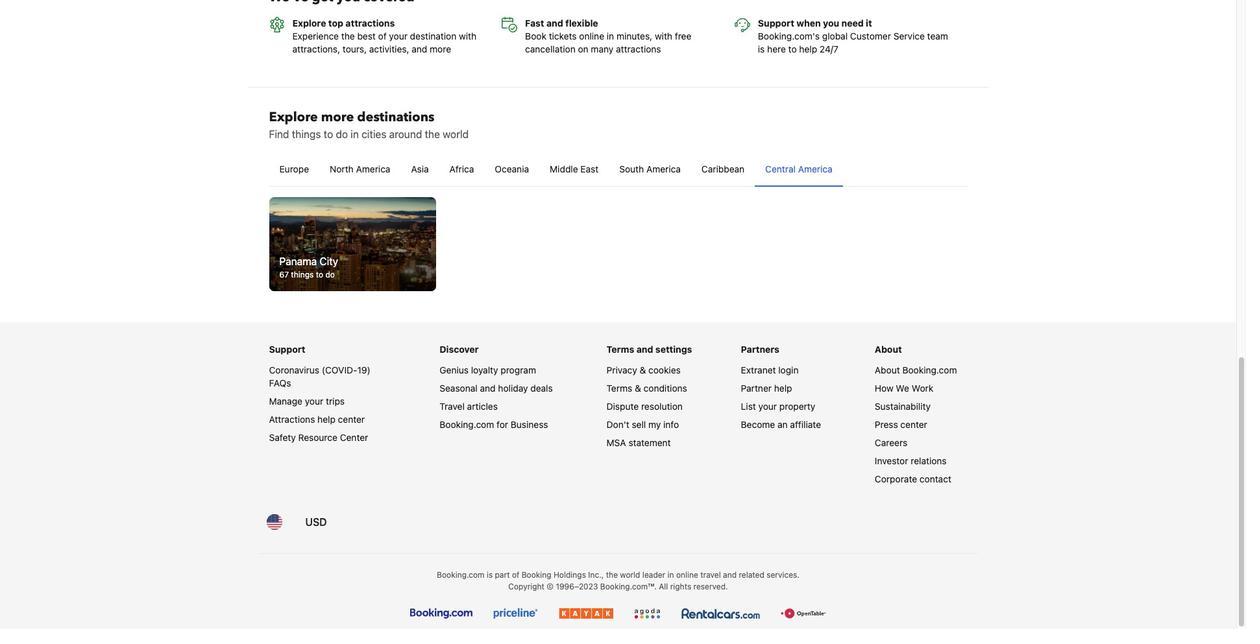 Task type: vqa. For each thing, say whether or not it's contained in the screenshot.
'INVESTOR' at the bottom of page
yes



Task type: locate. For each thing, give the bounding box(es) containing it.
need
[[842, 18, 864, 29]]

inc.,
[[588, 570, 604, 580]]

2 horizontal spatial america
[[798, 164, 833, 175]]

the inside explore more destinations find things to do in cities around the world
[[425, 129, 440, 140]]

customer
[[850, 31, 891, 42]]

1 about from the top
[[875, 344, 902, 355]]

1 horizontal spatial with
[[655, 31, 672, 42]]

0 vertical spatial of
[[378, 31, 387, 42]]

info
[[663, 419, 679, 430]]

explore up the 'find' in the top left of the page
[[269, 109, 318, 126]]

careers link
[[875, 437, 908, 448]]

and down the destination
[[412, 44, 427, 55]]

your
[[389, 31, 408, 42], [305, 396, 323, 407], [758, 401, 777, 412]]

in up many
[[607, 31, 614, 42]]

attractions up best
[[346, 18, 395, 29]]

1 horizontal spatial of
[[512, 570, 519, 580]]

world up booking.com™.
[[620, 570, 640, 580]]

2 horizontal spatial your
[[758, 401, 777, 412]]

south
[[619, 164, 644, 175]]

to down booking.com's
[[788, 44, 797, 55]]

0 vertical spatial is
[[758, 44, 765, 55]]

19)
[[357, 365, 371, 376]]

services.
[[767, 570, 800, 580]]

1 vertical spatial about
[[875, 365, 900, 376]]

attractions,
[[292, 44, 340, 55]]

center up "center"
[[338, 414, 365, 425]]

and down genius loyalty program
[[480, 383, 496, 394]]

in inside booking.com is part of booking holdings inc., the world leader in online travel and related services. copyright © 1996–2023 booking.com™. all rights reserved.
[[668, 570, 674, 580]]

america right central
[[798, 164, 833, 175]]

1 vertical spatial of
[[512, 570, 519, 580]]

0 vertical spatial online
[[579, 31, 604, 42]]

corporate
[[875, 474, 917, 485]]

0 horizontal spatial more
[[321, 109, 354, 126]]

2 vertical spatial help
[[317, 414, 335, 425]]

1 horizontal spatial more
[[430, 44, 451, 55]]

0 horizontal spatial attractions
[[346, 18, 395, 29]]

with
[[459, 31, 477, 42], [655, 31, 672, 42]]

attractions down minutes,
[[616, 44, 661, 55]]

0 horizontal spatial online
[[579, 31, 604, 42]]

1 with from the left
[[459, 31, 477, 42]]

support inside support when you need it booking.com's global customer service team is here to help 24/7
[[758, 18, 794, 29]]

0 vertical spatial support
[[758, 18, 794, 29]]

in up the all
[[668, 570, 674, 580]]

and for fast and flexible book tickets online in minutes, with free cancellation on many attractions
[[546, 18, 563, 29]]

support up booking.com's
[[758, 18, 794, 29]]

explore for explore top attractions
[[292, 18, 326, 29]]

my
[[648, 419, 661, 430]]

help up list your property at the right bottom
[[774, 383, 792, 394]]

don't sell my info
[[607, 419, 679, 430]]

the up 'tours,' in the top left of the page
[[341, 31, 355, 42]]

loyalty
[[471, 365, 498, 376]]

and up privacy & cookies
[[637, 344, 653, 355]]

1 america from the left
[[356, 164, 390, 175]]

america right south
[[646, 164, 681, 175]]

privacy
[[607, 365, 637, 376]]

and right travel
[[723, 570, 737, 580]]

1 vertical spatial more
[[321, 109, 354, 126]]

and up tickets
[[546, 18, 563, 29]]

tab list
[[269, 153, 967, 188]]

east
[[581, 164, 599, 175]]

fast
[[525, 18, 544, 29]]

2 vertical spatial in
[[668, 570, 674, 580]]

explore top attractions experience the best of your destination with attractions, tours, activities, and more
[[292, 18, 477, 55]]

1 horizontal spatial is
[[758, 44, 765, 55]]

1 horizontal spatial world
[[620, 570, 640, 580]]

become an affiliate link
[[741, 419, 821, 430]]

travel articles link
[[440, 401, 498, 412]]

tab list containing europe
[[269, 153, 967, 188]]

help inside support when you need it booking.com's global customer service team is here to help 24/7
[[799, 44, 817, 55]]

about booking.com
[[875, 365, 957, 376]]

things inside panama city 67 things to do
[[291, 270, 314, 280]]

& for terms
[[635, 383, 641, 394]]

1 horizontal spatial do
[[336, 129, 348, 140]]

1 vertical spatial attractions
[[616, 44, 661, 55]]

1 terms from the top
[[607, 344, 634, 355]]

privacy & cookies
[[607, 365, 681, 376]]

about
[[875, 344, 902, 355], [875, 365, 900, 376]]

do left cities
[[336, 129, 348, 140]]

0 horizontal spatial the
[[341, 31, 355, 42]]

booking.com inside booking.com is part of booking holdings inc., the world leader in online travel and related services. copyright © 1996–2023 booking.com™. all rights reserved.
[[437, 570, 485, 580]]

middle east
[[550, 164, 599, 175]]

attractions
[[346, 18, 395, 29], [616, 44, 661, 55]]

2 about from the top
[[875, 365, 900, 376]]

0 vertical spatial &
[[640, 365, 646, 376]]

with left free
[[655, 31, 672, 42]]

2 terms from the top
[[607, 383, 632, 394]]

& up terms & conditions
[[640, 365, 646, 376]]

center down "sustainability"
[[901, 419, 927, 430]]

0 horizontal spatial world
[[443, 129, 469, 140]]

more up north
[[321, 109, 354, 126]]

1 vertical spatial world
[[620, 570, 640, 580]]

2 vertical spatial the
[[606, 570, 618, 580]]

help for attractions help center
[[317, 414, 335, 425]]

©
[[547, 582, 554, 592]]

1 vertical spatial do
[[325, 270, 335, 280]]

explore
[[292, 18, 326, 29], [269, 109, 318, 126]]

about booking.com link
[[875, 365, 957, 376]]

safety resource center
[[269, 432, 368, 443]]

travel
[[440, 401, 465, 412]]

is
[[758, 44, 765, 55], [487, 570, 493, 580]]

1 vertical spatial things
[[291, 270, 314, 280]]

1 horizontal spatial support
[[758, 18, 794, 29]]

1 vertical spatial to
[[324, 129, 333, 140]]

1 vertical spatial explore
[[269, 109, 318, 126]]

in left cities
[[351, 129, 359, 140]]

city
[[320, 256, 338, 267]]

1 horizontal spatial in
[[607, 31, 614, 42]]

coronavirus
[[269, 365, 319, 376]]

priceline.com image
[[494, 609, 538, 619], [494, 609, 538, 619]]

terms down privacy
[[607, 383, 632, 394]]

about up how
[[875, 365, 900, 376]]

africa
[[450, 164, 474, 175]]

(covid-
[[322, 365, 357, 376]]

0 vertical spatial explore
[[292, 18, 326, 29]]

kayak image
[[559, 609, 614, 619], [559, 609, 614, 619]]

help left 24/7
[[799, 44, 817, 55]]

program
[[501, 365, 536, 376]]

to down city
[[316, 270, 323, 280]]

explore inside explore top attractions experience the best of your destination with attractions, tours, activities, and more
[[292, 18, 326, 29]]

1 horizontal spatial your
[[389, 31, 408, 42]]

with inside fast and flexible book tickets online in minutes, with free cancellation on many attractions
[[655, 31, 672, 42]]

is inside support when you need it booking.com's global customer service team is here to help 24/7
[[758, 44, 765, 55]]

related
[[739, 570, 764, 580]]

1 horizontal spatial the
[[425, 129, 440, 140]]

middle
[[550, 164, 578, 175]]

more
[[430, 44, 451, 55], [321, 109, 354, 126]]

terms & conditions
[[607, 383, 687, 394]]

and inside explore top attractions experience the best of your destination with attractions, tours, activities, and more
[[412, 44, 427, 55]]

0 horizontal spatial of
[[378, 31, 387, 42]]

online up rights
[[676, 570, 698, 580]]

investor
[[875, 456, 908, 467]]

opentable image
[[781, 609, 826, 619], [781, 609, 826, 619]]

help up safety resource center link at the bottom
[[317, 414, 335, 425]]

part
[[495, 570, 510, 580]]

terms
[[607, 344, 634, 355], [607, 383, 632, 394]]

1 horizontal spatial attractions
[[616, 44, 661, 55]]

1 vertical spatial online
[[676, 570, 698, 580]]

rentalcars image
[[682, 609, 760, 619], [682, 609, 760, 619]]

2 horizontal spatial the
[[606, 570, 618, 580]]

support up coronavirus
[[269, 344, 305, 355]]

asia
[[411, 164, 429, 175]]

0 horizontal spatial in
[[351, 129, 359, 140]]

0 vertical spatial terms
[[607, 344, 634, 355]]

don't
[[607, 419, 629, 430]]

sell
[[632, 419, 646, 430]]

affiliate
[[790, 419, 821, 430]]

your up attractions help center
[[305, 396, 323, 407]]

north
[[330, 164, 354, 175]]

cancellation
[[525, 44, 576, 55]]

relations
[[911, 456, 947, 467]]

1 vertical spatial the
[[425, 129, 440, 140]]

america right north
[[356, 164, 390, 175]]

2 america from the left
[[646, 164, 681, 175]]

sustainability link
[[875, 401, 931, 412]]

become
[[741, 419, 775, 430]]

1 horizontal spatial online
[[676, 570, 698, 580]]

explore up experience
[[292, 18, 326, 29]]

america for south america
[[646, 164, 681, 175]]

0 vertical spatial do
[[336, 129, 348, 140]]

and inside fast and flexible book tickets online in minutes, with free cancellation on many attractions
[[546, 18, 563, 29]]

the inside explore top attractions experience the best of your destination with attractions, tours, activities, and more
[[341, 31, 355, 42]]

is left here
[[758, 44, 765, 55]]

genius loyalty program
[[440, 365, 536, 376]]

0 vertical spatial about
[[875, 344, 902, 355]]

1 vertical spatial help
[[774, 383, 792, 394]]

0 horizontal spatial with
[[459, 31, 477, 42]]

online up on
[[579, 31, 604, 42]]

booking.com
[[902, 365, 957, 376], [440, 419, 494, 430], [437, 570, 485, 580]]

property
[[779, 401, 815, 412]]

destinations
[[357, 109, 434, 126]]

more inside explore top attractions experience the best of your destination with attractions, tours, activities, and more
[[430, 44, 451, 55]]

& down privacy & cookies
[[635, 383, 641, 394]]

things down panama
[[291, 270, 314, 280]]

do down city
[[325, 270, 335, 280]]

your down partner help
[[758, 401, 777, 412]]

you
[[823, 18, 839, 29]]

3 america from the left
[[798, 164, 833, 175]]

about up about booking.com link
[[875, 344, 902, 355]]

panama city image
[[269, 197, 436, 291]]

0 vertical spatial help
[[799, 44, 817, 55]]

2 with from the left
[[655, 31, 672, 42]]

asia button
[[401, 153, 439, 186]]

1 horizontal spatial help
[[774, 383, 792, 394]]

world inside booking.com is part of booking holdings inc., the world leader in online travel and related services. copyright © 1996–2023 booking.com™. all rights reserved.
[[620, 570, 640, 580]]

booking.com for part
[[437, 570, 485, 580]]

the inside booking.com is part of booking holdings inc., the world leader in online travel and related services. copyright © 1996–2023 booking.com™. all rights reserved.
[[606, 570, 618, 580]]

2 horizontal spatial in
[[668, 570, 674, 580]]

0 horizontal spatial help
[[317, 414, 335, 425]]

0 horizontal spatial your
[[305, 396, 323, 407]]

things right the 'find' in the top left of the page
[[292, 129, 321, 140]]

0 horizontal spatial is
[[487, 570, 493, 580]]

1 vertical spatial support
[[269, 344, 305, 355]]

2 vertical spatial to
[[316, 270, 323, 280]]

booking.com left part
[[437, 570, 485, 580]]

0 vertical spatial world
[[443, 129, 469, 140]]

and inside booking.com is part of booking holdings inc., the world leader in online travel and related services. copyright © 1996–2023 booking.com™. all rights reserved.
[[723, 570, 737, 580]]

the right around
[[425, 129, 440, 140]]

america for central america
[[798, 164, 833, 175]]

center
[[338, 414, 365, 425], [901, 419, 927, 430]]

0 vertical spatial in
[[607, 31, 614, 42]]

more down the destination
[[430, 44, 451, 55]]

in
[[607, 31, 614, 42], [351, 129, 359, 140], [668, 570, 674, 580]]

faqs
[[269, 378, 291, 389]]

panama city 67 things to do
[[279, 256, 338, 280]]

north america button
[[319, 153, 401, 186]]

oceania
[[495, 164, 529, 175]]

privacy & cookies link
[[607, 365, 681, 376]]

1 vertical spatial booking.com
[[440, 419, 494, 430]]

the right inc.,
[[606, 570, 618, 580]]

your up activities,
[[389, 31, 408, 42]]

central
[[765, 164, 796, 175]]

0 vertical spatial to
[[788, 44, 797, 55]]

about for about booking.com
[[875, 365, 900, 376]]

0 vertical spatial attractions
[[346, 18, 395, 29]]

of right part
[[512, 570, 519, 580]]

and for seasonal and holiday deals
[[480, 383, 496, 394]]

of up activities,
[[378, 31, 387, 42]]

america inside button
[[646, 164, 681, 175]]

2 horizontal spatial help
[[799, 44, 817, 55]]

with right the destination
[[459, 31, 477, 42]]

do
[[336, 129, 348, 140], [325, 270, 335, 280]]

all
[[659, 582, 668, 592]]

1 vertical spatial &
[[635, 383, 641, 394]]

for
[[497, 419, 508, 430]]

is left part
[[487, 570, 493, 580]]

booking.com up work in the right of the page
[[902, 365, 957, 376]]

trips
[[326, 396, 345, 407]]

explore inside explore more destinations find things to do in cities around the world
[[269, 109, 318, 126]]

0 vertical spatial the
[[341, 31, 355, 42]]

booking.com down travel articles link
[[440, 419, 494, 430]]

2 vertical spatial booking.com
[[437, 570, 485, 580]]

1 horizontal spatial america
[[646, 164, 681, 175]]

1 vertical spatial is
[[487, 570, 493, 580]]

0 vertical spatial things
[[292, 129, 321, 140]]

0 horizontal spatial support
[[269, 344, 305, 355]]

work
[[912, 383, 934, 394]]

1 vertical spatial in
[[351, 129, 359, 140]]

do inside explore more destinations find things to do in cities around the world
[[336, 129, 348, 140]]

with inside explore top attractions experience the best of your destination with attractions, tours, activities, and more
[[459, 31, 477, 42]]

holiday
[[498, 383, 528, 394]]

0 horizontal spatial do
[[325, 270, 335, 280]]

0 vertical spatial booking.com
[[902, 365, 957, 376]]

booking.com image
[[410, 609, 473, 619], [410, 609, 473, 619]]

list your property link
[[741, 401, 815, 412]]

world inside explore more destinations find things to do in cities around the world
[[443, 129, 469, 140]]

0 vertical spatial more
[[430, 44, 451, 55]]

world up africa
[[443, 129, 469, 140]]

terms up privacy
[[607, 344, 634, 355]]

0 horizontal spatial america
[[356, 164, 390, 175]]

to up north
[[324, 129, 333, 140]]

1 vertical spatial terms
[[607, 383, 632, 394]]



Task type: describe. For each thing, give the bounding box(es) containing it.
to inside explore more destinations find things to do in cities around the world
[[324, 129, 333, 140]]

when
[[797, 18, 821, 29]]

agoda image
[[634, 609, 661, 619]]

service
[[894, 31, 925, 42]]

extranet login
[[741, 365, 799, 376]]

safety
[[269, 432, 296, 443]]

minutes,
[[617, 31, 652, 42]]

it
[[866, 18, 872, 29]]

help for partner help
[[774, 383, 792, 394]]

attractions inside explore top attractions experience the best of your destination with attractions, tours, activities, and more
[[346, 18, 395, 29]]

leader
[[642, 570, 665, 580]]

sustainability
[[875, 401, 931, 412]]

do inside panama city 67 things to do
[[325, 270, 335, 280]]

press
[[875, 419, 898, 430]]

msa statement link
[[607, 437, 671, 448]]

to inside support when you need it booking.com's global customer service team is here to help 24/7
[[788, 44, 797, 55]]

to inside panama city 67 things to do
[[316, 270, 323, 280]]

support for support when you need it booking.com's global customer service team is here to help 24/7
[[758, 18, 794, 29]]

travel articles
[[440, 401, 498, 412]]

team
[[927, 31, 948, 42]]

travel
[[700, 570, 721, 580]]

on
[[578, 44, 588, 55]]

coronavirus (covid-19) faqs
[[269, 365, 371, 389]]

tickets
[[549, 31, 577, 42]]

seasonal and holiday deals
[[440, 383, 553, 394]]

0 horizontal spatial center
[[338, 414, 365, 425]]

oceania button
[[484, 153, 539, 186]]

booking
[[522, 570, 551, 580]]

holdings
[[554, 570, 586, 580]]

& for privacy
[[640, 365, 646, 376]]

attractions
[[269, 414, 315, 425]]

seasonal and holiday deals link
[[440, 383, 553, 394]]

genius loyalty program link
[[440, 365, 536, 376]]

resolution
[[641, 401, 683, 412]]

terms for terms and settings
[[607, 344, 634, 355]]

panama
[[279, 256, 317, 267]]

don't sell my info link
[[607, 419, 679, 430]]

explore more destinations find things to do in cities around the world
[[269, 109, 469, 140]]

business
[[511, 419, 548, 430]]

in inside explore more destinations find things to do in cities around the world
[[351, 129, 359, 140]]

agoda image
[[634, 609, 661, 619]]

more inside explore more destinations find things to do in cities around the world
[[321, 109, 354, 126]]

press center link
[[875, 419, 927, 430]]

online inside fast and flexible book tickets online in minutes, with free cancellation on many attractions
[[579, 31, 604, 42]]

extranet login link
[[741, 365, 799, 376]]

central america
[[765, 164, 833, 175]]

coronavirus (covid-19) faqs link
[[269, 365, 371, 389]]

about for about
[[875, 344, 902, 355]]

terms for terms & conditions
[[607, 383, 632, 394]]

cities
[[362, 129, 386, 140]]

experience
[[292, 31, 339, 42]]

things inside explore more destinations find things to do in cities around the world
[[292, 129, 321, 140]]

support for support
[[269, 344, 305, 355]]

and for terms and settings
[[637, 344, 653, 355]]

articles
[[467, 401, 498, 412]]

booking.com's
[[758, 31, 820, 42]]

1 horizontal spatial center
[[901, 419, 927, 430]]

dispute resolution link
[[607, 401, 683, 412]]

africa button
[[439, 153, 484, 186]]

how we work
[[875, 383, 934, 394]]

booking.com for business
[[440, 419, 548, 430]]

manage your trips link
[[269, 396, 345, 407]]

global
[[822, 31, 848, 42]]

america for north america
[[356, 164, 390, 175]]

north america
[[330, 164, 390, 175]]

middle east button
[[539, 153, 609, 186]]

msa statement
[[607, 437, 671, 448]]

online inside booking.com is part of booking holdings inc., the world leader in online travel and related services. copyright © 1996–2023 booking.com™. all rights reserved.
[[676, 570, 698, 580]]

list
[[741, 401, 756, 412]]

login
[[778, 365, 799, 376]]

tours,
[[343, 44, 367, 55]]

booking.com is part of booking holdings inc., the world leader in online travel and related services. copyright © 1996–2023 booking.com™. all rights reserved.
[[437, 570, 800, 592]]

best
[[357, 31, 376, 42]]

usd
[[305, 517, 327, 528]]

dispute
[[607, 401, 639, 412]]

central america button
[[755, 153, 843, 186]]

investor relations link
[[875, 456, 947, 467]]

conditions
[[644, 383, 687, 394]]

corporate contact
[[875, 474, 952, 485]]

seasonal
[[440, 383, 478, 394]]

attractions inside fast and flexible book tickets online in minutes, with free cancellation on many attractions
[[616, 44, 661, 55]]

partners
[[741, 344, 779, 355]]

partner help link
[[741, 383, 792, 394]]

free
[[675, 31, 692, 42]]

dispute resolution
[[607, 401, 683, 412]]

24/7
[[820, 44, 838, 55]]

around
[[389, 129, 422, 140]]

how
[[875, 383, 894, 394]]

corporate contact link
[[875, 474, 952, 485]]

attractions help center
[[269, 414, 365, 425]]

rights
[[670, 582, 691, 592]]

investor relations
[[875, 456, 947, 467]]

book
[[525, 31, 546, 42]]

your for manage your trips
[[305, 396, 323, 407]]

copyright
[[508, 582, 545, 592]]

is inside booking.com is part of booking holdings inc., the world leader in online travel and related services. copyright © 1996–2023 booking.com™. all rights reserved.
[[487, 570, 493, 580]]

list your property
[[741, 401, 815, 412]]

attractions help center link
[[269, 414, 365, 425]]

europe
[[279, 164, 309, 175]]

explore for explore more destinations
[[269, 109, 318, 126]]

booking.com for business
[[440, 419, 494, 430]]

your for list your property
[[758, 401, 777, 412]]

your inside explore top attractions experience the best of your destination with attractions, tours, activities, and more
[[389, 31, 408, 42]]

discover
[[440, 344, 479, 355]]

of inside explore top attractions experience the best of your destination with attractions, tours, activities, and more
[[378, 31, 387, 42]]

find
[[269, 129, 289, 140]]

activities,
[[369, 44, 409, 55]]

of inside booking.com is part of booking holdings inc., the world leader in online travel and related services. copyright © 1996–2023 booking.com™. all rights reserved.
[[512, 570, 519, 580]]

in inside fast and flexible book tickets online in minutes, with free cancellation on many attractions
[[607, 31, 614, 42]]

fast and flexible book tickets online in minutes, with free cancellation on many attractions
[[525, 18, 692, 55]]



